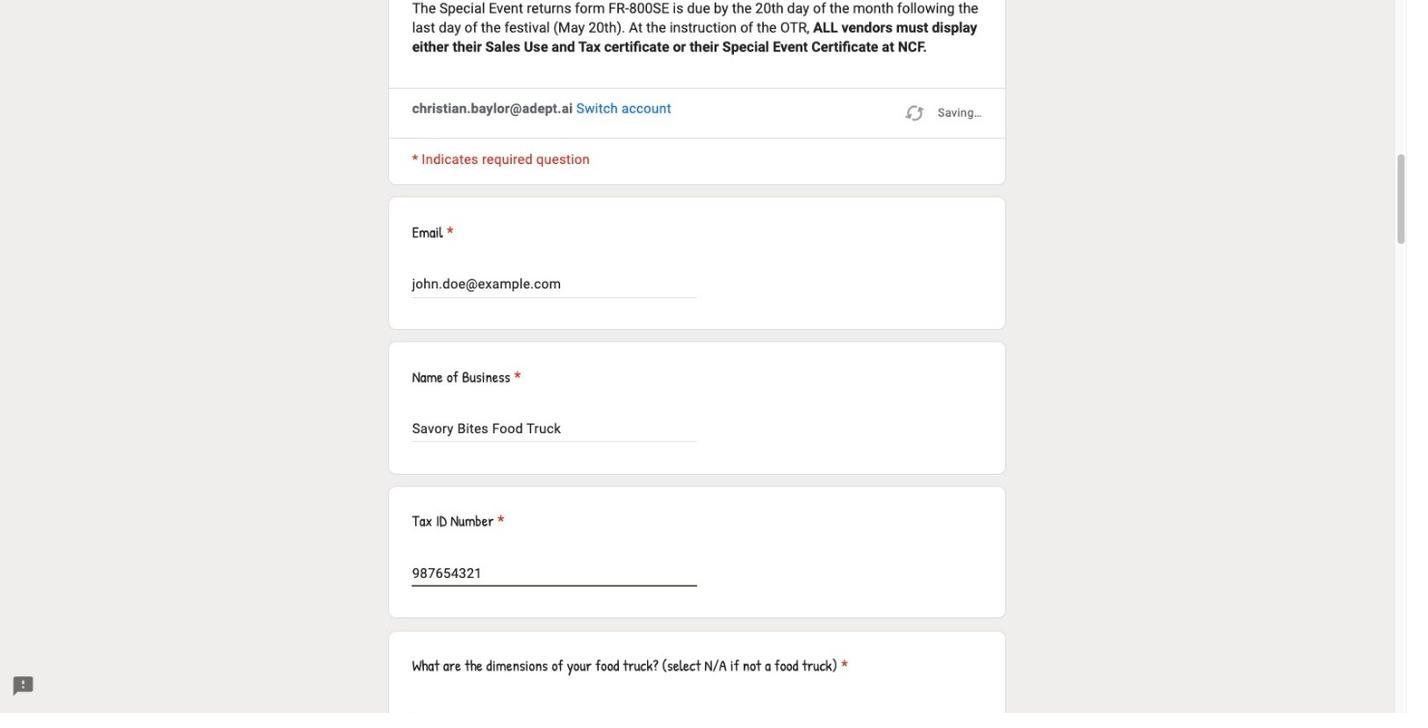 Task type: vqa. For each thing, say whether or not it's contained in the screenshot.
LIST
yes



Task type: describe. For each thing, give the bounding box(es) containing it.
required question element for fourth heading from the bottom of the page
[[443, 221, 454, 244]]

Your email email field
[[412, 273, 697, 296]]

report a problem to google image
[[12, 675, 35, 699]]

1 heading from the top
[[412, 221, 982, 244]]

4 heading from the top
[[412, 655, 848, 678]]



Task type: locate. For each thing, give the bounding box(es) containing it.
required question element for first heading from the bottom of the page
[[837, 655, 848, 678]]

status
[[903, 100, 982, 127]]

None text field
[[412, 418, 697, 441], [412, 562, 697, 586], [412, 418, 697, 441], [412, 562, 697, 586]]

required question element
[[443, 221, 454, 244], [510, 366, 521, 389], [494, 510, 504, 533], [837, 655, 848, 678]]

3 heading from the top
[[412, 510, 504, 533]]

2 heading from the top
[[412, 366, 521, 389]]

required question element for 2nd heading
[[510, 366, 521, 389]]

None text field
[[412, 707, 697, 714]]

list item
[[388, 197, 1006, 330]]

list
[[388, 197, 1006, 714]]

required question element for third heading
[[494, 510, 504, 533]]

heading
[[412, 221, 982, 244], [412, 366, 521, 389], [412, 510, 504, 533], [412, 655, 848, 678]]



